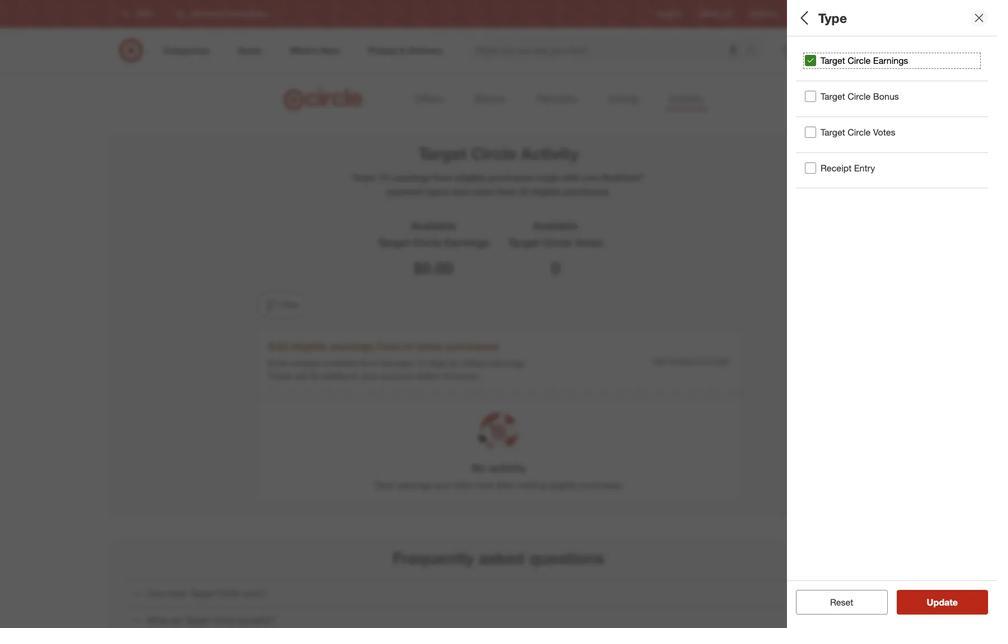 Task type: describe. For each thing, give the bounding box(es) containing it.
ad
[[724, 10, 732, 18]]

numbers
[[322, 358, 358, 369]]

reset button for last 7 days
[[797, 590, 888, 615]]

voting link
[[604, 89, 643, 110]]

target circle activity
[[419, 144, 579, 164]]

reset for last 7 days
[[831, 597, 854, 608]]

track inside the track 1% earnings from eligible purchases made with non-redcard™ payment types and votes from all eligible purchases.
[[352, 172, 375, 183]]

earnings.
[[490, 358, 526, 369]]

search button
[[742, 38, 769, 65]]

votes inside no activity track earnings and votes here after making eligible purchases.
[[452, 480, 474, 491]]

redcard
[[750, 10, 777, 18]]

types
[[426, 186, 450, 197]]

partners link
[[532, 89, 582, 110]]

your
[[362, 371, 379, 382]]

eligible down target circle activity
[[456, 172, 486, 183]]

asked
[[479, 548, 525, 568]]

purchases. inside the track 1% earnings from eligible purchases made with non-redcard™ payment types and votes from all eligible purchases.
[[564, 186, 611, 197]]

purchases. inside no activity track earnings and votes here after making eligible purchases.
[[580, 480, 624, 491]]

search
[[742, 46, 769, 57]]

last
[[803, 73, 818, 82]]

earnings for 1%
[[394, 172, 431, 183]]

these
[[268, 371, 292, 382]]

update for last 7 days
[[927, 597, 958, 608]]

and inside no activity track earnings and votes here after making eligible purchases.
[[434, 480, 450, 491]]

offers link
[[410, 89, 448, 110]]

filter button
[[257, 292, 307, 317]]

added
[[323, 371, 349, 382]]

type inside type button
[[801, 100, 820, 111]]

circle for target circle activity
[[471, 144, 517, 164]]

store
[[417, 340, 443, 352]]

votes inside the track 1% earnings from eligible purchases made with non-redcard™ payment types and votes from all eligible purchases.
[[471, 186, 494, 197]]

type button
[[801, 100, 984, 112]]

add missed purchase link
[[653, 356, 730, 367]]

entry
[[855, 162, 876, 174]]

here
[[476, 480, 494, 491]]

within
[[416, 371, 440, 382]]

add eligible earnings from in-store purchases enter receipt numbers from the past 14 days to collect earnings. these will be added to your account within 24 hours.
[[268, 340, 526, 382]]

filter
[[280, 299, 299, 310]]

after
[[497, 480, 515, 491]]

0 horizontal spatial bonus
[[475, 92, 505, 105]]

add for eligible
[[268, 340, 288, 352]]

target inside available target circle votes
[[508, 236, 540, 249]]

eligible down made
[[531, 186, 562, 197]]

target for target circle bonus
[[821, 91, 846, 102]]

circle inside available target circle earnings
[[412, 236, 442, 249]]

available target circle votes
[[508, 219, 603, 249]]

receipt
[[292, 358, 320, 369]]

missed
[[670, 356, 695, 366]]

all filters dialog
[[788, 0, 998, 628]]

from up types
[[434, 172, 453, 183]]

registry link
[[658, 9, 682, 19]]

target circle earnings
[[821, 55, 909, 66]]

available for $0.00
[[411, 219, 457, 232]]

available target circle earnings
[[378, 219, 490, 249]]

eligible inside add eligible earnings from in-store purchases enter receipt numbers from the past 14 days to collect earnings. these will be added to your account within 24 hours.
[[291, 340, 327, 352]]

14
[[416, 358, 426, 369]]

earnings for eligible
[[330, 340, 374, 352]]

non-
[[583, 172, 602, 183]]

Target Circle Votes checkbox
[[806, 127, 817, 138]]

target for target circle earnings
[[821, 55, 846, 66]]

will
[[295, 371, 308, 382]]

target for target circle
[[795, 10, 813, 18]]

purchases inside add eligible earnings from in-store purchases enter receipt numbers from the past 14 days to collect earnings. these will be added to your account within 24 hours.
[[446, 340, 499, 352]]

type dialog
[[788, 0, 998, 628]]

date
[[801, 58, 820, 69]]

circle inside available target circle votes
[[543, 236, 573, 249]]

purchases inside the track 1% earnings from eligible purchases made with non-redcard™ payment types and votes from all eligible purchases.
[[489, 172, 534, 183]]

target circle votes
[[821, 127, 896, 138]]

0 horizontal spatial to
[[351, 371, 359, 382]]

registry
[[658, 10, 682, 18]]

earnings inside no activity track earnings and votes here after making eligible purchases.
[[397, 480, 432, 491]]

circle for target circle
[[815, 10, 832, 18]]

collect
[[461, 358, 487, 369]]

activity
[[489, 461, 526, 474]]

redcard link
[[750, 9, 777, 19]]

0
[[551, 258, 560, 278]]

What can we help you find? suggestions appear below search field
[[470, 38, 749, 63]]

all
[[519, 186, 529, 197]]



Task type: locate. For each thing, give the bounding box(es) containing it.
hours.
[[455, 371, 480, 382]]

target inside available target circle earnings
[[378, 236, 409, 249]]

circle right all
[[815, 10, 832, 18]]

target up the 7
[[821, 55, 846, 66]]

0 vertical spatial track
[[352, 172, 375, 183]]

votes inside available target circle votes
[[575, 236, 603, 249]]

receipt
[[821, 162, 852, 174]]

available inside available target circle earnings
[[411, 219, 457, 232]]

update button for last 7 days
[[897, 590, 989, 615]]

0 horizontal spatial days
[[429, 358, 448, 369]]

7
[[820, 73, 825, 82]]

add missed purchase
[[653, 356, 730, 366]]

1 vertical spatial votes
[[575, 236, 603, 249]]

update
[[927, 597, 958, 608], [927, 597, 958, 608]]

add inside add missed purchase 'link'
[[653, 356, 668, 366]]

target inside target circle link
[[795, 10, 813, 18]]

weekly ad
[[700, 10, 732, 18]]

payment
[[387, 186, 424, 197]]

1 horizontal spatial to
[[450, 358, 458, 369]]

eligible up receipt
[[291, 340, 327, 352]]

the
[[381, 358, 394, 369]]

bonus link
[[470, 89, 510, 110]]

offers
[[414, 92, 443, 105]]

target right target circle votes option
[[821, 127, 846, 138]]

making
[[518, 480, 547, 491]]

no
[[472, 461, 486, 474]]

update for target circle earnings
[[927, 597, 958, 608]]

0 horizontal spatial and
[[434, 480, 450, 491]]

weekly
[[700, 10, 722, 18]]

update button inside "type" dialog
[[897, 590, 989, 615]]

circle for target circle bonus
[[848, 91, 871, 102]]

available for 0
[[533, 219, 579, 232]]

purchases.
[[564, 186, 611, 197], [580, 480, 624, 491]]

type inside "type" dialog
[[819, 10, 848, 26]]

days right the 7
[[827, 73, 844, 82]]

made
[[536, 172, 560, 183]]

bonus up target circle activity
[[475, 92, 505, 105]]

1%
[[378, 172, 391, 183]]

with
[[562, 172, 580, 183]]

available down types
[[411, 219, 457, 232]]

activity link
[[665, 89, 709, 110]]

and left here
[[434, 480, 450, 491]]

redcard™
[[602, 172, 645, 183]]

update inside "type" dialog
[[927, 597, 958, 608]]

0 vertical spatial to
[[450, 358, 458, 369]]

1 vertical spatial and
[[434, 480, 450, 491]]

reset button for target circle earnings
[[797, 590, 888, 615]]

target left filters
[[795, 10, 813, 18]]

1 horizontal spatial days
[[827, 73, 844, 82]]

frequently
[[393, 548, 474, 568]]

to up "24"
[[450, 358, 458, 369]]

purchase
[[697, 356, 730, 366]]

purchases
[[489, 172, 534, 183], [446, 340, 499, 352]]

0 horizontal spatial votes
[[575, 236, 603, 249]]

1 vertical spatial activity
[[521, 144, 579, 164]]

1 horizontal spatial available
[[533, 219, 579, 232]]

target
[[795, 10, 813, 18], [821, 55, 846, 66], [821, 91, 846, 102], [821, 127, 846, 138], [419, 144, 467, 164], [378, 236, 409, 249], [508, 236, 540, 249]]

purchases up all
[[489, 172, 534, 183]]

0 vertical spatial votes
[[471, 186, 494, 197]]

earnings
[[874, 55, 909, 66], [445, 236, 490, 249]]

target for target circle activity
[[419, 144, 467, 164]]

to
[[450, 358, 458, 369], [351, 371, 359, 382]]

1 vertical spatial votes
[[452, 480, 474, 491]]

0 horizontal spatial available
[[411, 219, 457, 232]]

and right types
[[452, 186, 468, 197]]

update button for target circle earnings
[[897, 590, 989, 615]]

1 vertical spatial to
[[351, 371, 359, 382]]

0 vertical spatial votes
[[874, 127, 896, 138]]

target circle logo image
[[282, 87, 367, 111]]

1 vertical spatial add
[[653, 356, 668, 366]]

1 horizontal spatial earnings
[[874, 55, 909, 66]]

receipt entry
[[821, 162, 876, 174]]

1 vertical spatial earnings
[[445, 236, 490, 249]]

activity
[[670, 92, 704, 105], [521, 144, 579, 164]]

add for missed
[[653, 356, 668, 366]]

earnings inside "type" dialog
[[874, 55, 909, 66]]

and
[[452, 186, 468, 197], [434, 480, 450, 491]]

date button
[[801, 57, 984, 70]]

be
[[310, 371, 320, 382]]

$0.00
[[414, 258, 454, 278]]

reset
[[831, 597, 854, 608], [831, 597, 854, 608]]

target down payment
[[378, 236, 409, 249]]

account
[[382, 371, 414, 382]]

questions
[[529, 548, 605, 568]]

past
[[396, 358, 414, 369]]

bonus down last 7 days "element" at the right top of the page
[[874, 91, 900, 102]]

type up target circle votes option
[[801, 100, 820, 111]]

0 horizontal spatial earnings
[[445, 236, 490, 249]]

1 horizontal spatial add
[[653, 356, 668, 366]]

Target Circle Bonus checkbox
[[806, 91, 817, 102]]

1 vertical spatial type
[[801, 100, 820, 111]]

bonus inside "type" dialog
[[874, 91, 900, 102]]

2 vertical spatial earnings
[[397, 480, 432, 491]]

reset button
[[797, 590, 888, 615], [797, 590, 888, 615]]

circle
[[815, 10, 832, 18], [848, 55, 871, 66], [848, 91, 871, 102], [848, 127, 871, 138], [471, 144, 517, 164], [412, 236, 442, 249], [543, 236, 573, 249]]

target for target circle votes
[[821, 127, 846, 138]]

voting
[[609, 92, 638, 105]]

votes left here
[[452, 480, 474, 491]]

to left your
[[351, 371, 359, 382]]

1 vertical spatial track
[[374, 480, 395, 491]]

add
[[268, 340, 288, 352], [653, 356, 668, 366]]

circle up $0.00 at the top left of the page
[[412, 236, 442, 249]]

available
[[411, 219, 457, 232], [533, 219, 579, 232]]

reset inside all filters dialog
[[831, 597, 854, 608]]

date last 7 days
[[801, 58, 844, 82]]

2 available from the left
[[533, 219, 579, 232]]

0 vertical spatial activity
[[670, 92, 704, 105]]

add inside add eligible earnings from in-store purchases enter receipt numbers from the past 14 days to collect earnings. these will be added to your account within 24 hours.
[[268, 340, 288, 352]]

eligible inside no activity track earnings and votes here after making eligible purchases.
[[549, 480, 577, 491]]

1 horizontal spatial activity
[[670, 92, 704, 105]]

eligible right making
[[549, 480, 577, 491]]

target down all
[[508, 236, 540, 249]]

target down the 7
[[821, 91, 846, 102]]

1 horizontal spatial bonus
[[874, 91, 900, 102]]

purchases up collect
[[446, 340, 499, 352]]

1 vertical spatial purchases
[[446, 340, 499, 352]]

0 horizontal spatial add
[[268, 340, 288, 352]]

1 vertical spatial earnings
[[330, 340, 374, 352]]

circle for target circle votes
[[848, 127, 871, 138]]

0 vertical spatial earnings
[[874, 55, 909, 66]]

days inside add eligible earnings from in-store purchases enter receipt numbers from the past 14 days to collect earnings. these will be added to your account within 24 hours.
[[429, 358, 448, 369]]

circle for target circle earnings
[[848, 55, 871, 66]]

from up the
[[377, 340, 401, 352]]

1 vertical spatial purchases.
[[580, 480, 624, 491]]

frequently asked questions
[[393, 548, 605, 568]]

days inside date last 7 days
[[827, 73, 844, 82]]

days up "24"
[[429, 358, 448, 369]]

weekly ad link
[[700, 9, 732, 19]]

votes
[[874, 127, 896, 138], [575, 236, 603, 249]]

from left all
[[497, 186, 516, 197]]

earnings inside the track 1% earnings from eligible purchases made with non-redcard™ payment types and votes from all eligible purchases.
[[394, 172, 431, 183]]

1 horizontal spatial votes
[[874, 127, 896, 138]]

type right all
[[819, 10, 848, 26]]

all
[[797, 9, 812, 25]]

reset for target circle earnings
[[831, 597, 854, 608]]

1 available from the left
[[411, 219, 457, 232]]

type
[[819, 10, 848, 26], [801, 100, 820, 111]]

days
[[827, 73, 844, 82], [429, 358, 448, 369]]

Receipt Entry checkbox
[[806, 163, 817, 174]]

filters
[[816, 9, 850, 25]]

votes
[[471, 186, 494, 197], [452, 480, 474, 491]]

target up types
[[419, 144, 467, 164]]

0 vertical spatial purchases
[[489, 172, 534, 183]]

votes inside "type" dialog
[[874, 127, 896, 138]]

reset inside "type" dialog
[[831, 597, 854, 608]]

earnings inside add eligible earnings from in-store purchases enter receipt numbers from the past 14 days to collect earnings. these will be added to your account within 24 hours.
[[330, 340, 374, 352]]

enter
[[268, 358, 289, 369]]

add up enter
[[268, 340, 288, 352]]

available inside available target circle votes
[[533, 219, 579, 232]]

add left missed on the bottom
[[653, 356, 668, 366]]

in-
[[404, 340, 417, 352]]

track inside no activity track earnings and votes here after making eligible purchases.
[[374, 480, 395, 491]]

all filters
[[797, 9, 850, 25]]

0 horizontal spatial activity
[[521, 144, 579, 164]]

from up your
[[360, 358, 378, 369]]

track 1% earnings from eligible purchases made with non-redcard™ payment types and votes from all eligible purchases.
[[352, 172, 645, 197]]

and inside the track 1% earnings from eligible purchases made with non-redcard™ payment types and votes from all eligible purchases.
[[452, 186, 468, 197]]

0 vertical spatial add
[[268, 340, 288, 352]]

target circle link
[[795, 9, 832, 19]]

24
[[443, 371, 453, 382]]

update inside all filters dialog
[[927, 597, 958, 608]]

eligible
[[456, 172, 486, 183], [531, 186, 562, 197], [291, 340, 327, 352], [549, 480, 577, 491]]

available up 0
[[533, 219, 579, 232]]

circle up "target circle votes" at the top right of page
[[848, 91, 871, 102]]

0 vertical spatial type
[[819, 10, 848, 26]]

earnings up $0.00 at the top left of the page
[[445, 236, 490, 249]]

circle down target circle bonus
[[848, 127, 871, 138]]

no activity track earnings and votes here after making eligible purchases.
[[374, 461, 624, 491]]

circle up target circle bonus
[[848, 55, 871, 66]]

0 vertical spatial days
[[827, 73, 844, 82]]

target circle bonus
[[821, 91, 900, 102]]

earnings inside available target circle earnings
[[445, 236, 490, 249]]

votes left all
[[471, 186, 494, 197]]

0 vertical spatial purchases.
[[564, 186, 611, 197]]

from
[[434, 172, 453, 183], [497, 186, 516, 197], [377, 340, 401, 352], [360, 358, 378, 369]]

Target Circle Earnings checkbox
[[806, 55, 817, 66]]

1 horizontal spatial and
[[452, 186, 468, 197]]

0 vertical spatial earnings
[[394, 172, 431, 183]]

circle up the track 1% earnings from eligible purchases made with non-redcard™ payment types and votes from all eligible purchases. at the top of page
[[471, 144, 517, 164]]

1 vertical spatial days
[[429, 358, 448, 369]]

circle up 0
[[543, 236, 573, 249]]

last 7 days element
[[797, 53, 989, 91]]

earnings
[[394, 172, 431, 183], [330, 340, 374, 352], [397, 480, 432, 491]]

target circle
[[795, 10, 832, 18]]

earnings up type button
[[874, 55, 909, 66]]

update button
[[897, 590, 989, 615], [897, 590, 989, 615]]

partners
[[537, 92, 577, 105]]

0 vertical spatial and
[[452, 186, 468, 197]]



Task type: vqa. For each thing, say whether or not it's contained in the screenshot.
earnings for eligible
yes



